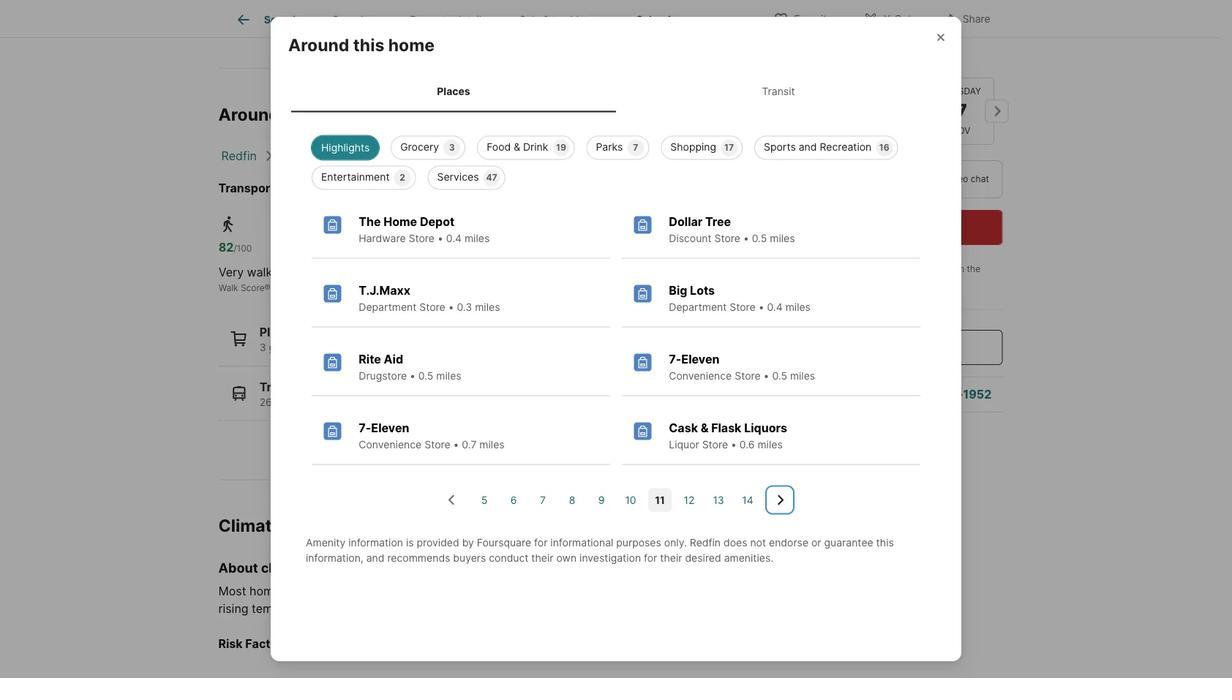 Task type: describe. For each thing, give the bounding box(es) containing it.
7-eleven convenience store • 0.5 miles
[[669, 353, 816, 383]]

drink
[[523, 141, 549, 153]]

& for food
[[514, 141, 521, 153]]

places for places 3 groceries, 15 restaurants, 7 parks
[[260, 325, 298, 339]]

2 their from the left
[[660, 552, 683, 565]]

this inside amenity information is provided by foursquare for informational purposes only. redfin does not endorse or guarantee this information, and recommends buyers conduct their own investigation for their desired amenities.
[[877, 537, 894, 549]]

transit tab
[[616, 73, 941, 110]]

store inside 7-eleven convenience store • 0.5 miles
[[735, 370, 761, 383]]

0.6
[[740, 439, 755, 451]]

9
[[599, 494, 605, 507]]

most homes have some risk of natural disasters, and may be impacted by climate change due to rising temperatures and sea levels.
[[218, 584, 751, 616]]

0 vertical spatial climate
[[261, 560, 309, 576]]

flask
[[712, 421, 742, 436]]

convenience for 7-eleven convenience store • 0.5 miles
[[669, 370, 732, 383]]

climate risks
[[218, 516, 326, 536]]

ask a question link
[[789, 388, 874, 402]]

• inside dollar tree discount store • 0.5 miles
[[744, 233, 749, 245]]

miles inside 7-eleven convenience store • 0.7 miles
[[480, 439, 505, 451]]

0.4 inside the home depot hardware store • 0.4 miles
[[446, 233, 462, 245]]

details
[[455, 13, 487, 26]]

and down 'some'
[[329, 602, 350, 616]]

places tab
[[291, 73, 616, 110]]

lots
[[690, 284, 715, 298]]

t.j.maxx department store • 0.3 miles
[[359, 284, 500, 314]]

1 horizontal spatial for
[[644, 552, 658, 565]]

transportation near 1757 hillsdale ave
[[218, 181, 439, 195]]

1 their from the left
[[532, 552, 554, 565]]

0.5 inside rite aid drugstore • 0.5 miles
[[419, 370, 434, 383]]

®
[[265, 282, 270, 293]]

95154
[[486, 148, 521, 163]]

6 button
[[502, 489, 526, 512]]

0 vertical spatial risks
[[286, 516, 326, 536]]

most
[[218, 584, 246, 598]]

7- for 7-eleven convenience store • 0.5 miles
[[669, 353, 682, 367]]

x-out
[[884, 13, 912, 25]]

2 score from the left
[[404, 282, 428, 293]]

store inside dollar tree discount store • 0.5 miles
[[715, 233, 741, 245]]

• inside rite aid drugstore • 0.5 miles
[[410, 370, 416, 383]]

purposes
[[617, 537, 662, 549]]

7 inside tuesday 7 nov
[[955, 98, 967, 124]]

miles inside rite aid drugstore • 0.5 miles
[[436, 370, 462, 383]]

tab list containing search
[[218, 0, 705, 37]]

around this home element
[[288, 17, 452, 56]]

restaurants,
[[334, 341, 392, 354]]

santa clara county
[[356, 148, 463, 163]]

impacted
[[557, 584, 608, 598]]

ask
[[789, 388, 811, 402]]

department inside big lots department store • 0.4 miles
[[669, 301, 727, 314]]

property details
[[410, 13, 487, 26]]

store inside big lots department store • 0.4 miles
[[730, 301, 756, 314]]

climate
[[218, 516, 282, 536]]

highlights
[[321, 142, 370, 154]]

• inside 7-eleven convenience store • 0.7 miles
[[454, 439, 459, 451]]

store inside t.j.maxx department store • 0.3 miles
[[420, 301, 446, 314]]

sports and recreation
[[764, 141, 872, 153]]

17
[[725, 142, 734, 153]]

miles inside big lots department store • 0.4 miles
[[786, 301, 811, 314]]

property details tab
[[394, 2, 503, 37]]

transit for transit
[[762, 85, 795, 97]]

redfin inside amenity information is provided by foursquare for informational purposes only. redfin does not endorse or guarantee this information, and recommends buyers conduct their own investigation for their desired amenities.
[[690, 537, 721, 549]]

11
[[655, 494, 665, 507]]

only.
[[664, 537, 687, 549]]

1952
[[964, 388, 992, 402]]

2 nov button from the left
[[855, 77, 922, 145]]

change
[[672, 584, 712, 598]]

7 button
[[531, 489, 555, 512]]

(408) 762-1952 link
[[900, 388, 992, 402]]

overview tab
[[315, 2, 394, 37]]

0 horizontal spatial redfin
[[221, 148, 257, 163]]

7 inside button
[[540, 494, 546, 507]]

82 /100
[[219, 240, 252, 255]]

0 vertical spatial for
[[534, 537, 548, 549]]

15
[[320, 341, 331, 354]]

transit for transit 26, 27, 37, 61, 64b, express 101
[[260, 380, 300, 394]]

county
[[423, 148, 463, 163]]

hillsdale
[[365, 181, 415, 195]]

food
[[487, 141, 511, 153]]

investigation
[[580, 552, 641, 565]]

tuesday
[[941, 86, 981, 96]]

5 button
[[473, 489, 496, 512]]

19
[[556, 142, 566, 153]]

share button
[[930, 3, 1003, 33]]

101
[[394, 396, 410, 408]]

score inside very walkable walk score ®
[[241, 282, 265, 293]]

26,
[[260, 396, 275, 408]]

28
[[373, 240, 388, 255]]

factor
[[245, 637, 282, 651]]

3 inside around this home dialog
[[449, 142, 455, 153]]

• inside the home depot hardware store • 0.4 miles
[[438, 233, 443, 245]]

cask
[[669, 421, 698, 436]]

• inside 7-eleven convenience store • 0.5 miles
[[764, 370, 770, 383]]

informational
[[551, 537, 614, 549]]

7 right parks
[[633, 142, 639, 153]]

of
[[376, 584, 387, 598]]

1 nov from the left
[[807, 126, 826, 136]]

transit score
[[373, 282, 428, 293]]

walkable
[[247, 265, 296, 279]]

/100 for 28
[[388, 243, 406, 254]]

big lots department store • 0.4 miles
[[669, 284, 811, 314]]

risk
[[218, 637, 243, 651]]

miles inside t.j.maxx department store • 0.3 miles
[[475, 301, 500, 314]]

climate inside most homes have some risk of natural disasters, and may be impacted by climate change due to rising temperatures and sea levels.
[[628, 584, 668, 598]]

depot
[[420, 215, 455, 229]]

places 3 groceries, 15 restaurants, 7 parks
[[260, 325, 430, 354]]

14
[[742, 494, 754, 507]]

history
[[571, 13, 604, 26]]

amenity information is provided by foursquare for informational purposes only. redfin does not endorse or guarantee this information, and recommends buyers conduct their own investigation for their desired amenities.
[[306, 537, 894, 565]]

• inside t.j.maxx department store • 0.3 miles
[[448, 301, 454, 314]]

express
[[353, 396, 391, 408]]

favorite
[[794, 13, 833, 25]]

1 vertical spatial risks
[[312, 560, 343, 576]]

in
[[958, 264, 965, 274]]

sea
[[353, 602, 373, 616]]

& for cask
[[701, 421, 709, 436]]

eleven for 7-eleven convenience store • 0.5 miles
[[682, 353, 720, 367]]

tour via video chat
[[911, 174, 989, 184]]

11 button
[[649, 489, 672, 512]]

(408)
[[900, 388, 934, 402]]

28 /100
[[373, 240, 406, 255]]

x-out button
[[851, 3, 924, 33]]

tour via video chat list box
[[774, 160, 1003, 198]]

• inside cask & flask liquors liquor store • 0.6 miles
[[731, 439, 737, 451]]

foursquare
[[477, 537, 532, 549]]

7-eleven convenience store • 0.7 miles
[[359, 421, 505, 451]]

sale & tax history
[[520, 13, 604, 26]]

be
[[539, 584, 553, 598]]

about climate risks
[[218, 560, 343, 576]]



Task type: vqa. For each thing, say whether or not it's contained in the screenshot.
second you from left
no



Task type: locate. For each thing, give the bounding box(es) containing it.
search link
[[235, 11, 299, 29]]

next image
[[986, 99, 1009, 123]]

around down overview
[[288, 35, 349, 55]]

10 button
[[619, 489, 643, 512]]

7 left parks
[[395, 341, 400, 354]]

0 vertical spatial &
[[543, 13, 550, 26]]

3 up services
[[449, 142, 455, 153]]

2 nov from the left
[[879, 126, 898, 136]]

1 vertical spatial home
[[319, 104, 365, 124]]

1 vertical spatial climate
[[628, 584, 668, 598]]

miles inside cask & flask liquors liquor store • 0.6 miles
[[758, 439, 783, 451]]

1 horizontal spatial nov button
[[855, 77, 922, 145]]

department down lots
[[669, 301, 727, 314]]

& right food
[[514, 141, 521, 153]]

1 department from the left
[[359, 301, 417, 314]]

property
[[410, 13, 452, 26]]

redfin
[[221, 148, 257, 163], [690, 537, 721, 549]]

1 horizontal spatial eleven
[[682, 353, 720, 367]]

their down only.
[[660, 552, 683, 565]]

1 vertical spatial this
[[283, 104, 315, 124]]

0 vertical spatial by
[[462, 537, 474, 549]]

liquors
[[745, 421, 788, 436]]

the
[[967, 264, 981, 274]]

and inside amenity information is provided by foursquare for informational purposes only. redfin does not endorse or guarantee this information, and recommends buyers conduct their own investigation for their desired amenities.
[[366, 552, 385, 565]]

overview
[[332, 13, 377, 26]]

/100 for 82
[[234, 243, 252, 254]]

store down flask at the bottom of the page
[[702, 439, 728, 451]]

• up liquors
[[764, 370, 770, 383]]

tree
[[706, 215, 731, 229]]

7 right 6 button
[[540, 494, 546, 507]]

1 vertical spatial convenience
[[359, 439, 422, 451]]

aid
[[384, 353, 403, 367]]

nov down tuesday
[[952, 126, 971, 136]]

eleven for 7-eleven convenience store • 0.7 miles
[[371, 421, 409, 436]]

1 vertical spatial &
[[514, 141, 521, 153]]

0 horizontal spatial nov button
[[783, 77, 849, 145]]

the
[[359, 215, 381, 229]]

0 vertical spatial 3
[[449, 142, 455, 153]]

8
[[569, 494, 576, 507]]

1 vertical spatial tab list
[[288, 70, 944, 112]]

1 vertical spatial 7-
[[359, 421, 371, 436]]

transit for transit score
[[373, 282, 402, 293]]

list box
[[300, 130, 933, 190]]

(408) 762-1952
[[900, 388, 992, 402]]

conduct
[[489, 552, 529, 565]]

by up buyers
[[462, 537, 474, 549]]

places for places
[[437, 85, 470, 97]]

transit up 27, at the left bottom of page
[[260, 380, 300, 394]]

and left may
[[489, 584, 510, 598]]

1 horizontal spatial transit
[[373, 282, 402, 293]]

1 vertical spatial transit
[[373, 282, 402, 293]]

• down depot
[[438, 233, 443, 245]]

buyers
[[453, 552, 486, 565]]

transit down 28 /100
[[373, 282, 402, 293]]

1 horizontal spatial places
[[437, 85, 470, 97]]

around this home dialog
[[271, 17, 962, 662]]

/100
[[234, 243, 252, 254], [388, 243, 406, 254]]

• up 7-eleven convenience store • 0.5 miles
[[759, 301, 765, 314]]

sale & tax history tab
[[503, 2, 620, 37]]

Nov button
[[783, 77, 849, 145], [855, 77, 922, 145]]

store up liquors
[[735, 370, 761, 383]]

0 horizontal spatial transit
[[260, 380, 300, 394]]

/100 inside 28 /100
[[388, 243, 406, 254]]

transit up sports
[[762, 85, 795, 97]]

endorse
[[769, 537, 809, 549]]

option
[[774, 160, 881, 198]]

& left tax
[[543, 13, 550, 26]]

0 horizontal spatial score
[[241, 282, 265, 293]]

store inside 7-eleven convenience store • 0.7 miles
[[425, 439, 451, 451]]

entertainment
[[321, 171, 390, 183]]

64b,
[[327, 396, 350, 408]]

store left 0.3
[[420, 301, 446, 314]]

& for sale
[[543, 13, 550, 26]]

0.5 down parks
[[419, 370, 434, 383]]

0.5 inside 7-eleven convenience store • 0.5 miles
[[773, 370, 788, 383]]

convenience inside 7-eleven convenience store • 0.7 miles
[[359, 439, 422, 451]]

eleven inside 7-eleven convenience store • 0.7 miles
[[371, 421, 409, 436]]

7- inside 7-eleven convenience store • 0.5 miles
[[669, 353, 682, 367]]

2 vertical spatial this
[[877, 537, 894, 549]]

this right guarantee
[[877, 537, 894, 549]]

1 vertical spatial for
[[644, 552, 658, 565]]

services
[[437, 171, 479, 183]]

tour
[[911, 174, 929, 184]]

10
[[625, 494, 636, 507]]

risks
[[286, 516, 326, 536], [312, 560, 343, 576]]

places up 'groceries,'
[[260, 325, 298, 339]]

store down depot
[[409, 233, 435, 245]]

• left 0.3
[[448, 301, 454, 314]]

store inside the home depot hardware store • 0.4 miles
[[409, 233, 435, 245]]

2 vertical spatial transit
[[260, 380, 300, 394]]

ave
[[417, 181, 439, 195]]

convenience down 101 on the left
[[359, 439, 422, 451]]

miles inside 7-eleven convenience store • 0.5 miles
[[790, 370, 816, 383]]

0.5 for 7-eleven
[[773, 370, 788, 383]]

to
[[740, 584, 751, 598]]

score right walk
[[241, 282, 265, 293]]

places inside places 3 groceries, 15 restaurants, 7 parks
[[260, 325, 298, 339]]

0.4 down depot
[[446, 233, 462, 245]]

around this home inside dialog
[[288, 35, 435, 55]]

& inside cask & flask liquors liquor store • 0.6 miles
[[701, 421, 709, 436]]

3 inside places 3 groceries, 15 restaurants, 7 parks
[[260, 341, 266, 354]]

0.5 inside dollar tree discount store • 0.5 miles
[[752, 233, 767, 245]]

0.5 up liquors
[[773, 370, 788, 383]]

/100 inside 82 /100
[[234, 243, 252, 254]]

2 horizontal spatial nov
[[952, 126, 971, 136]]

and right sports
[[799, 141, 817, 153]]

1 horizontal spatial nov
[[879, 126, 898, 136]]

1 horizontal spatial convenience
[[669, 370, 732, 383]]

around inside dialog
[[288, 35, 349, 55]]

0.5 for dollar tree
[[752, 233, 767, 245]]

5
[[481, 494, 488, 507]]

own
[[557, 552, 577, 565]]

tab list containing places
[[288, 70, 944, 112]]

miles inside dollar tree discount store • 0.5 miles
[[770, 233, 795, 245]]

0.5 up big lots department store • 0.4 miles
[[752, 233, 767, 245]]

groceries,
[[269, 341, 317, 354]]

1 horizontal spatial redfin
[[690, 537, 721, 549]]

around up redfin "link"
[[218, 104, 280, 124]]

dollar
[[669, 215, 703, 229]]

0 horizontal spatial this
[[283, 104, 315, 124]]

9 button
[[590, 489, 613, 512]]

store down tree at the right top of page
[[715, 233, 741, 245]]

1 vertical spatial redfin
[[690, 537, 721, 549]]

0 horizontal spatial convenience
[[359, 439, 422, 451]]

nov inside tuesday 7 nov
[[952, 126, 971, 136]]

x-
[[884, 13, 895, 25]]

7 down tuesday
[[955, 98, 967, 124]]

1 horizontal spatial /100
[[388, 243, 406, 254]]

1757
[[335, 181, 363, 195]]

amenities.
[[724, 552, 774, 565]]

very
[[219, 265, 244, 279]]

0 horizontal spatial nov
[[807, 126, 826, 136]]

13
[[713, 494, 724, 507]]

3 nov from the left
[[952, 126, 971, 136]]

nov up the 16
[[879, 126, 898, 136]]

sports
[[764, 141, 796, 153]]

have
[[290, 584, 316, 598]]

1 horizontal spatial around
[[288, 35, 349, 55]]

santa
[[356, 148, 388, 163]]

favorite button
[[761, 3, 845, 33]]

0 horizontal spatial their
[[532, 552, 554, 565]]

0 horizontal spatial for
[[534, 537, 548, 549]]

0 horizontal spatial department
[[359, 301, 417, 314]]

0 horizontal spatial around
[[218, 104, 280, 124]]

&
[[543, 13, 550, 26], [514, 141, 521, 153], [701, 421, 709, 436]]

7- down express
[[359, 421, 371, 436]]

none button containing 7
[[928, 77, 994, 145]]

3 left 'groceries,'
[[260, 341, 266, 354]]

0 vertical spatial 0.4
[[446, 233, 462, 245]]

convenience up cask
[[669, 370, 732, 383]]

1 horizontal spatial by
[[612, 584, 625, 598]]

score
[[241, 282, 265, 293], [404, 282, 428, 293]]

very walkable walk score ®
[[219, 265, 296, 293]]

1 vertical spatial places
[[260, 325, 298, 339]]

around this home up california link at the top left
[[218, 104, 365, 124]]

1 vertical spatial 0.4
[[767, 301, 783, 314]]

1 horizontal spatial home
[[388, 35, 435, 55]]

0 horizontal spatial by
[[462, 537, 474, 549]]

last
[[808, 277, 823, 288]]

search
[[264, 13, 299, 26]]

department down t.j.maxx
[[359, 301, 417, 314]]

7- down big
[[669, 353, 682, 367]]

nov up the sports and recreation
[[807, 126, 826, 136]]

places inside tab
[[437, 85, 470, 97]]

home
[[388, 35, 435, 55], [319, 104, 365, 124]]

/100 up very
[[234, 243, 252, 254]]

2 horizontal spatial transit
[[762, 85, 795, 97]]

does
[[724, 537, 748, 549]]

1 horizontal spatial 7-
[[669, 353, 682, 367]]

2 department from the left
[[669, 301, 727, 314]]

walk
[[219, 282, 238, 293]]

1 nov button from the left
[[783, 77, 849, 145]]

near
[[307, 181, 333, 195]]

& inside tab
[[543, 13, 550, 26]]

eleven inside 7-eleven convenience store • 0.5 miles
[[682, 353, 720, 367]]

1 vertical spatial around
[[218, 104, 280, 124]]

homes
[[250, 584, 287, 598]]

0 vertical spatial convenience
[[669, 370, 732, 383]]

amenity
[[306, 537, 346, 549]]

home up highlights
[[319, 104, 365, 124]]

schools
[[637, 13, 677, 26]]

transit 26, 27, 37, 61, 64b, express 101
[[260, 380, 410, 408]]

natural
[[390, 584, 429, 598]]

0 horizontal spatial 7-
[[359, 421, 371, 436]]

share
[[963, 13, 991, 25]]

disasters,
[[432, 584, 486, 598]]

store left 0.7
[[425, 439, 451, 451]]

tuesday 7 nov
[[941, 86, 981, 136]]

places
[[437, 85, 470, 97], [260, 325, 298, 339]]

0 horizontal spatial climate
[[261, 560, 309, 576]]

around this home down overview
[[288, 35, 435, 55]]

• down parks
[[410, 370, 416, 383]]

0 vertical spatial home
[[388, 35, 435, 55]]

store inside cask & flask liquors liquor store • 0.6 miles
[[702, 439, 728, 451]]

video
[[946, 174, 969, 184]]

1 score from the left
[[241, 282, 265, 293]]

7- inside 7-eleven convenience store • 0.7 miles
[[359, 421, 371, 436]]

27,
[[278, 396, 291, 408]]

1 vertical spatial 3
[[260, 341, 266, 354]]

miles inside the home depot hardware store • 0.4 miles
[[465, 233, 490, 245]]

0 vertical spatial transit
[[762, 85, 795, 97]]

0 vertical spatial around this home
[[288, 35, 435, 55]]

• right the discount
[[744, 233, 749, 245]]

their left own
[[532, 552, 554, 565]]

2 horizontal spatial this
[[877, 537, 894, 549]]

• inside big lots department store • 0.4 miles
[[759, 301, 765, 314]]

department inside t.j.maxx department store • 0.3 miles
[[359, 301, 417, 314]]

list box inside around this home dialog
[[300, 130, 933, 190]]

0 vertical spatial eleven
[[682, 353, 720, 367]]

1 horizontal spatial 0.4
[[767, 301, 783, 314]]

•
[[438, 233, 443, 245], [744, 233, 749, 245], [448, 301, 454, 314], [759, 301, 765, 314], [410, 370, 416, 383], [764, 370, 770, 383], [454, 439, 459, 451], [731, 439, 737, 451]]

climate left change
[[628, 584, 668, 598]]

store up 7-eleven convenience store • 0.5 miles
[[730, 301, 756, 314]]

& inside list box
[[514, 141, 521, 153]]

nov
[[807, 126, 826, 136], [879, 126, 898, 136], [952, 126, 971, 136]]

0 vertical spatial around
[[288, 35, 349, 55]]

1 horizontal spatial this
[[353, 35, 385, 55]]

liquor
[[669, 439, 700, 451]]

redfin up desired in the bottom right of the page
[[690, 537, 721, 549]]

0 horizontal spatial 3
[[260, 341, 266, 354]]

1 vertical spatial by
[[612, 584, 625, 598]]

this down overview
[[353, 35, 385, 55]]

/100 down home
[[388, 243, 406, 254]]

recreation
[[820, 141, 872, 153]]

0 horizontal spatial home
[[319, 104, 365, 124]]

list box containing grocery
[[300, 130, 933, 190]]

by down investigation
[[612, 584, 625, 598]]

score down 28 /100
[[404, 282, 428, 293]]

0 horizontal spatial /100
[[234, 243, 252, 254]]

clara
[[391, 148, 420, 163]]

0 vertical spatial redfin
[[221, 148, 257, 163]]

convenience for 7-eleven convenience store • 0.7 miles
[[359, 439, 422, 451]]

0.4 up 7-eleven convenience store • 0.5 miles
[[767, 301, 783, 314]]

2 /100 from the left
[[388, 243, 406, 254]]

7 inside places 3 groceries, 15 restaurants, 7 parks
[[395, 341, 400, 354]]

1 horizontal spatial 0.5
[[752, 233, 767, 245]]

762-
[[936, 388, 964, 402]]

& right cask
[[701, 421, 709, 436]]

risks up amenity
[[286, 516, 326, 536]]

or
[[812, 537, 822, 549]]

tab list inside around this home dialog
[[288, 70, 944, 112]]

0 horizontal spatial 0.5
[[419, 370, 434, 383]]

transit inside transit 26, 27, 37, 61, 64b, express 101
[[260, 380, 300, 394]]

1 /100 from the left
[[234, 243, 252, 254]]

1 horizontal spatial department
[[669, 301, 727, 314]]

1 vertical spatial around this home
[[218, 104, 365, 124]]

0 horizontal spatial 0.4
[[446, 233, 462, 245]]

0 horizontal spatial &
[[514, 141, 521, 153]]

12 button
[[678, 489, 701, 512]]

2 vertical spatial &
[[701, 421, 709, 436]]

eleven down 101 on the left
[[371, 421, 409, 436]]

• left 0.6
[[731, 439, 737, 451]]

hardware
[[359, 233, 406, 245]]

dollar tree discount store • 0.5 miles
[[669, 215, 795, 245]]

0 horizontal spatial eleven
[[371, 421, 409, 436]]

redfin up transportation at left top
[[221, 148, 257, 163]]

home inside dialog
[[388, 35, 435, 55]]

2 horizontal spatial &
[[701, 421, 709, 436]]

0 vertical spatial places
[[437, 85, 470, 97]]

1 horizontal spatial climate
[[628, 584, 668, 598]]

7- for 7-eleven convenience store • 0.7 miles
[[359, 421, 371, 436]]

for right foursquare
[[534, 537, 548, 549]]

0.4 inside big lots department store • 0.4 miles
[[767, 301, 783, 314]]

risks up 'some'
[[312, 560, 343, 576]]

by inside amenity information is provided by foursquare for informational purposes only. redfin does not endorse or guarantee this information, and recommends buyers conduct their own investigation for their desired amenities.
[[462, 537, 474, 549]]

1 horizontal spatial their
[[660, 552, 683, 565]]

13 button
[[707, 489, 731, 512]]

2
[[400, 173, 405, 183]]

schools tab
[[620, 2, 693, 37]]

1 horizontal spatial score
[[404, 282, 428, 293]]

0 vertical spatial this
[[353, 35, 385, 55]]

1 vertical spatial eleven
[[371, 421, 409, 436]]

tab list
[[218, 0, 705, 37], [288, 70, 944, 112]]

None button
[[928, 77, 994, 145]]

about
[[218, 560, 258, 576]]

1 horizontal spatial 3
[[449, 142, 455, 153]]

0 vertical spatial 7-
[[669, 353, 682, 367]]

0 vertical spatial tab list
[[218, 0, 705, 37]]

in the last 30 days
[[808, 264, 983, 288]]

61,
[[311, 396, 325, 408]]

transit inside tab
[[762, 85, 795, 97]]

home down property
[[388, 35, 435, 55]]

7-
[[669, 353, 682, 367], [359, 421, 371, 436]]

0 horizontal spatial places
[[260, 325, 298, 339]]

tax
[[553, 13, 568, 26]]

eleven down lots
[[682, 353, 720, 367]]

climate up homes
[[261, 560, 309, 576]]

2 horizontal spatial 0.5
[[773, 370, 788, 383]]

places up county
[[437, 85, 470, 97]]

convenience inside 7-eleven convenience store • 0.5 miles
[[669, 370, 732, 383]]

by inside most homes have some risk of natural disasters, and may be impacted by climate change due to rising temperatures and sea levels.
[[612, 584, 625, 598]]

parks
[[596, 141, 623, 153]]

this up california link at the top left
[[283, 104, 315, 124]]

1 horizontal spatial &
[[543, 13, 550, 26]]

guarantee
[[825, 537, 874, 549]]

risk
[[353, 584, 373, 598]]

14 button
[[736, 489, 760, 512]]

and down information
[[366, 552, 385, 565]]

for down purposes
[[644, 552, 658, 565]]

ask a question
[[789, 388, 874, 402]]

• left 0.7
[[454, 439, 459, 451]]



